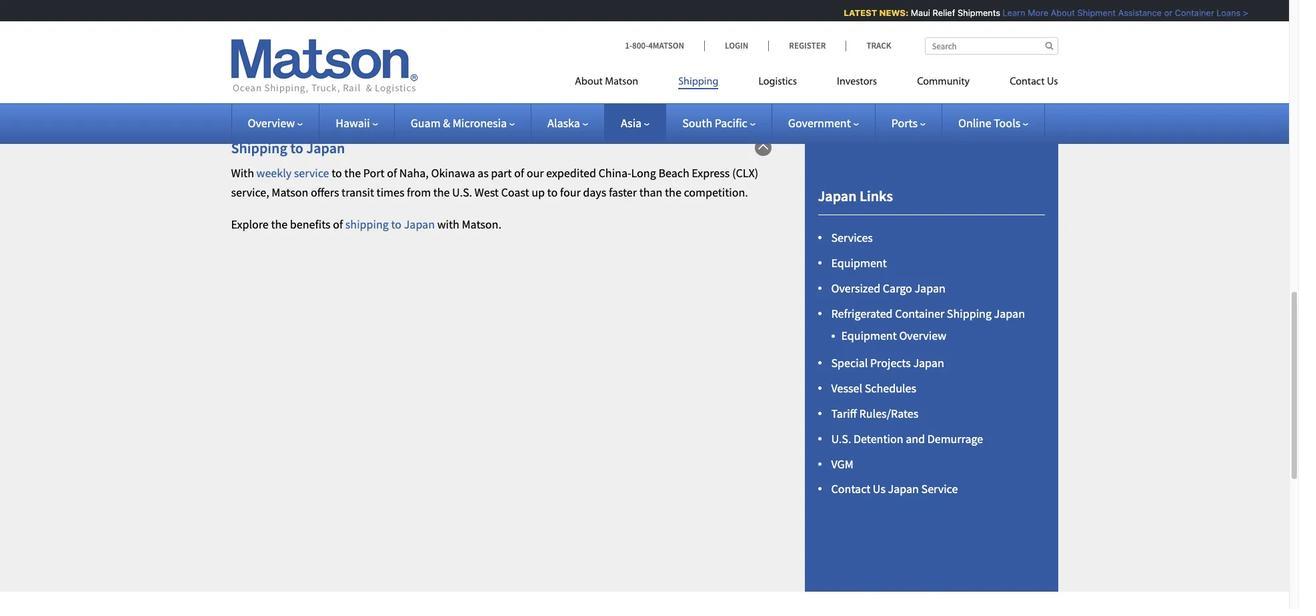 Task type: describe. For each thing, give the bounding box(es) containing it.
community link
[[897, 70, 990, 97]]

hub
[[550, 37, 570, 53]]

2 in from the left
[[704, 37, 714, 53]]

1-800-4matson link
[[625, 40, 704, 51]]

harbor,
[[231, 37, 269, 53]]

transfer
[[476, 37, 515, 53]]

1 u.s. detention and demurrage link from the top
[[831, 66, 983, 81]]

partner
[[277, 57, 315, 72]]

shipping for discover the advantages of
[[367, 89, 411, 104]]

services link
[[831, 230, 873, 246]]

to up the transit
[[332, 165, 342, 181]]

the down beach
[[665, 184, 681, 200]]

&
[[443, 115, 450, 131]]

u.s. for first u.s. detention and demurrage link
[[831, 66, 851, 81]]

asia up micronesia
[[487, 89, 508, 104]]

explore the benefits of shipping to japan with matson.
[[231, 217, 501, 232]]

coast
[[501, 184, 529, 200]]

refrigerated
[[831, 306, 893, 321]]

special projects japan link
[[831, 356, 944, 371]]

asia down about matson link
[[621, 115, 642, 131]]

shipping to japan
[[231, 139, 345, 158]]

via
[[740, 37, 754, 53]]

special
[[831, 356, 868, 371]]

0 vertical spatial container
[[1170, 7, 1210, 18]]

with weekly service
[[231, 165, 329, 181]]

refrigerated container shipping japan link
[[831, 306, 1025, 321]]

1 vertical spatial from
[[413, 89, 437, 104]]

alaska left –
[[277, 18, 310, 33]]

(clx)
[[732, 165, 758, 181]]

than
[[639, 184, 662, 200]]

equipment for equipment overview
[[841, 328, 897, 343]]

vessel schedules
[[831, 381, 916, 396]]

competition.
[[684, 184, 748, 200]]

dutch
[[732, 18, 762, 33]]

to right up
[[547, 184, 558, 200]]

online tools link
[[958, 115, 1028, 131]]

guam & micronesia
[[411, 115, 507, 131]]

matson inside to the port of naha, okinawa as part of our expedited china-long beach express (clx) service, matson offers transit times from the u.s. west coast up to four days faster than the competition.
[[272, 184, 308, 200]]

shipping to japan link
[[231, 139, 345, 158]]

register link
[[768, 40, 846, 51]]

oversized
[[831, 281, 880, 296]]

matson's alaska – asia express (aax) service offers the convenience of direct westbound service from dutch harbor, alaska to ningbo and shanghai, china or transfer at our hub in shanghai to other cities in asia via matson's partner network.
[[231, 18, 762, 72]]

refrigerated container shipping japan
[[831, 306, 1025, 321]]

oversized cargo japan
[[831, 281, 945, 296]]

matson inside top menu navigation
[[605, 77, 638, 87]]

maui
[[906, 7, 925, 18]]

assistance
[[1113, 7, 1157, 18]]

the up the transit
[[344, 165, 361, 181]]

explore
[[231, 217, 269, 232]]

offers inside matson's alaska – asia express (aax) service offers the convenience of direct westbound service from dutch harbor, alaska to ningbo and shanghai, china or transfer at our hub in shanghai to other cities in asia via matson's partner network.
[[451, 18, 479, 33]]

shipping from alaska to asia link
[[367, 89, 508, 104]]

shipping for shipping
[[678, 77, 718, 87]]

2 vgm link from the top
[[831, 457, 853, 472]]

track link
[[846, 40, 891, 51]]

alaska up partner
[[271, 37, 304, 53]]

logistics
[[759, 77, 797, 87]]

equipment link
[[831, 256, 887, 271]]

search image
[[1045, 41, 1053, 50]]

register
[[789, 40, 826, 51]]

news:
[[875, 7, 904, 18]]

and inside matson's alaska – asia express (aax) service offers the convenience of direct westbound service from dutch harbor, alaska to ningbo and shanghai, china or transfer at our hub in shanghai to other cities in asia via matson's partner network.
[[358, 37, 377, 53]]

0 vertical spatial overview
[[248, 115, 295, 131]]

the right explore
[[271, 217, 288, 232]]

about inside top menu navigation
[[575, 77, 603, 87]]

1 matson's from the top
[[231, 18, 275, 33]]

shipments
[[953, 7, 996, 18]]

expedited
[[546, 165, 596, 181]]

2 u.s. detention and demurrage from the top
[[831, 431, 983, 447]]

as
[[478, 165, 489, 181]]

interactive vessel schedule
[[831, 15, 967, 31]]

long
[[631, 165, 656, 181]]

contact us japan service
[[831, 482, 958, 497]]

>
[[1238, 7, 1244, 18]]

hawaii
[[336, 115, 370, 131]]

of for to
[[333, 217, 343, 232]]

detention for first u.s. detention and demurrage link from the bottom
[[854, 431, 903, 447]]

1 u.s. detention and demurrage from the top
[[831, 66, 983, 81]]

advantages
[[295, 89, 353, 104]]

at
[[518, 37, 528, 53]]

learn more about shipment assistance or container loans > link
[[998, 7, 1244, 18]]

0 horizontal spatial matson.
[[462, 217, 501, 232]]

about matson link
[[575, 70, 658, 97]]

china-
[[599, 165, 631, 181]]

alaska up expedited
[[548, 115, 580, 131]]

800-
[[632, 40, 648, 51]]

equipment overview
[[841, 328, 946, 343]]

beach
[[658, 165, 689, 181]]

4matson
[[648, 40, 684, 51]]

tariff rules/rates link
[[831, 406, 918, 421]]

rates/rules
[[859, 41, 918, 56]]

overview link
[[248, 115, 303, 131]]

government
[[788, 115, 851, 131]]

ningbo
[[319, 37, 355, 53]]

schedule
[[920, 15, 967, 31]]

port
[[363, 165, 385, 181]]

schedules
[[865, 381, 916, 396]]

1 horizontal spatial with
[[511, 89, 533, 104]]

our inside matson's alaska – asia express (aax) service offers the convenience of direct westbound service from dutch harbor, alaska to ningbo and shanghai, china or transfer at our hub in shanghai to other cities in asia via matson's partner network.
[[530, 37, 547, 53]]

or inside matson's alaska – asia express (aax) service offers the convenience of direct westbound service from dutch harbor, alaska to ningbo and shanghai, china or transfer at our hub in shanghai to other cities in asia via matson's partner network.
[[463, 37, 474, 53]]

discover the advantages of shipping from alaska to asia with matson.
[[231, 89, 575, 104]]

interactive
[[831, 15, 885, 31]]

the down okinawa
[[433, 184, 450, 200]]

shipping for explore the benefits of
[[345, 217, 389, 232]]

and for first u.s. detention and demurrage link from the bottom
[[906, 431, 925, 447]]

south pacific
[[682, 115, 747, 131]]

more
[[1023, 7, 1044, 18]]

alaska up guam & micronesia
[[440, 89, 472, 104]]

1-800-4matson
[[625, 40, 684, 51]]

of for from
[[355, 89, 365, 104]]

0 horizontal spatial vessel
[[831, 381, 862, 396]]

cargo
[[883, 281, 912, 296]]

equipment overview link
[[841, 328, 946, 343]]

container inside "japan links" section
[[895, 306, 944, 321]]

tools
[[994, 115, 1020, 131]]

us for contact us japan service
[[873, 482, 886, 497]]



Task type: locate. For each thing, give the bounding box(es) containing it.
express
[[344, 18, 382, 33], [692, 165, 730, 181]]

or
[[1159, 7, 1168, 18], [463, 37, 474, 53]]

service up the cities at the right top of page
[[668, 18, 703, 33]]

of right 'part'
[[514, 165, 524, 181]]

1 vertical spatial u.s.
[[452, 184, 472, 200]]

china
[[432, 37, 461, 53]]

u.s. detention and demurrage link down rules/rates
[[831, 431, 983, 447]]

detention down tariff rates/rules link
[[854, 66, 903, 81]]

about down shanghai
[[575, 77, 603, 87]]

1 demurrage from the top
[[927, 66, 983, 81]]

vgm link up contact us japan service link on the bottom right of page
[[831, 457, 853, 472]]

offers left the transit
[[311, 184, 339, 200]]

u.s.
[[831, 66, 851, 81], [452, 184, 472, 200], [831, 431, 851, 447]]

overview inside "japan links" section
[[899, 328, 946, 343]]

shipment
[[1073, 7, 1111, 18]]

overview up shipping to japan
[[248, 115, 295, 131]]

tariff down 'interactive'
[[831, 41, 857, 56]]

0 horizontal spatial contact
[[831, 482, 870, 497]]

u.s. down tariff rules/rates link
[[831, 431, 851, 447]]

ports link
[[891, 115, 926, 131]]

projects
[[870, 356, 911, 371]]

0 vertical spatial us
[[1047, 77, 1058, 87]]

contact us link
[[990, 70, 1058, 97]]

japan links
[[818, 187, 893, 205]]

online tools
[[958, 115, 1020, 131]]

u.s. detention and demurrage link down rates/rules
[[831, 66, 983, 81]]

in right the cities at the right top of page
[[704, 37, 714, 53]]

service up china
[[413, 18, 448, 33]]

u.s. detention and demurrage link
[[831, 66, 983, 81], [831, 431, 983, 447]]

shipping down the transit
[[345, 217, 389, 232]]

and down rates/rules
[[906, 66, 925, 81]]

shipping inside top menu navigation
[[678, 77, 718, 87]]

tariff down vessel schedules
[[831, 406, 857, 421]]

2 detention from the top
[[854, 431, 903, 447]]

express up the ningbo
[[344, 18, 382, 33]]

0 horizontal spatial overview
[[248, 115, 295, 131]]

1 vertical spatial us
[[873, 482, 886, 497]]

0 vertical spatial equipment
[[831, 256, 887, 271]]

1 vertical spatial vgm
[[831, 457, 853, 472]]

0 vertical spatial express
[[344, 18, 382, 33]]

0 vertical spatial matson.
[[535, 89, 575, 104]]

1 vertical spatial u.s. detention and demurrage
[[831, 431, 983, 447]]

of
[[566, 18, 576, 33], [355, 89, 365, 104], [387, 165, 397, 181], [514, 165, 524, 181], [333, 217, 343, 232]]

offers inside to the port of naha, okinawa as part of our expedited china-long beach express (clx) service, matson offers transit times from the u.s. west coast up to four days faster than the competition.
[[311, 184, 339, 200]]

2 vertical spatial u.s.
[[831, 431, 851, 447]]

1 vertical spatial shipping
[[231, 139, 287, 158]]

oversized cargo japan link
[[831, 281, 945, 296]]

express inside to the port of naha, okinawa as part of our expedited china-long beach express (clx) service, matson offers transit times from the u.s. west coast up to four days faster than the competition.
[[692, 165, 730, 181]]

0 vertical spatial shipping
[[367, 89, 411, 104]]

investors
[[837, 77, 877, 87]]

2 vgm from the top
[[831, 457, 853, 472]]

the up transfer
[[481, 18, 498, 33]]

about right more
[[1046, 7, 1070, 18]]

four
[[560, 184, 581, 200]]

1 vertical spatial vessel
[[831, 381, 862, 396]]

our up up
[[527, 165, 544, 181]]

1 horizontal spatial vessel
[[887, 15, 918, 31]]

demurrage down search search field
[[927, 66, 983, 81]]

asia
[[320, 18, 341, 33], [716, 37, 737, 53], [487, 89, 508, 104], [621, 115, 642, 131]]

demurrage for first u.s. detention and demurrage link from the bottom
[[927, 431, 983, 447]]

1 vertical spatial with
[[437, 217, 459, 232]]

other
[[646, 37, 673, 53]]

japan links section
[[788, 0, 1075, 592]]

shipping
[[367, 89, 411, 104], [345, 217, 389, 232]]

1 vertical spatial contact
[[831, 482, 870, 497]]

1 vertical spatial overview
[[899, 328, 946, 343]]

and for first u.s. detention and demurrage link
[[906, 66, 925, 81]]

0 vertical spatial vgm
[[831, 91, 853, 106]]

0 horizontal spatial service
[[294, 165, 329, 181]]

guam & micronesia link
[[411, 115, 515, 131]]

or right assistance
[[1159, 7, 1168, 18]]

2 matson's from the top
[[231, 57, 275, 72]]

1 vertical spatial equipment
[[841, 328, 897, 343]]

of up the hawaii link
[[355, 89, 365, 104]]

1 vgm from the top
[[831, 91, 853, 106]]

contact inside "japan links" section
[[831, 482, 870, 497]]

None search field
[[925, 37, 1058, 55]]

1 vertical spatial container
[[895, 306, 944, 321]]

our right at
[[530, 37, 547, 53]]

1 horizontal spatial or
[[1159, 7, 1168, 18]]

express inside matson's alaska – asia express (aax) service offers the convenience of direct westbound service from dutch harbor, alaska to ningbo and shanghai, china or transfer at our hub in shanghai to other cities in asia via matson's partner network.
[[344, 18, 382, 33]]

with
[[511, 89, 533, 104], [437, 217, 459, 232]]

online
[[958, 115, 991, 131]]

us inside "japan links" section
[[873, 482, 886, 497]]

1 vertical spatial offers
[[311, 184, 339, 200]]

u.s. detention and demurrage down rates/rules
[[831, 66, 983, 81]]

1 horizontal spatial contact
[[1010, 77, 1045, 87]]

contact us japan service link
[[831, 482, 958, 497]]

1 horizontal spatial matson.
[[535, 89, 575, 104]]

south pacific link
[[682, 115, 755, 131]]

and down rules/rates
[[906, 431, 925, 447]]

pacific
[[715, 115, 747, 131]]

the up "overview" link
[[276, 89, 293, 104]]

shanghai
[[584, 37, 631, 53]]

1 vertical spatial detention
[[854, 431, 903, 447]]

1 horizontal spatial service
[[413, 18, 448, 33]]

logistics link
[[738, 70, 817, 97]]

investors link
[[817, 70, 897, 97]]

1 tariff from the top
[[831, 41, 857, 56]]

times
[[376, 184, 404, 200]]

1 detention from the top
[[854, 66, 903, 81]]

us inside top menu navigation
[[1047, 77, 1058, 87]]

weekly
[[256, 165, 292, 181]]

guam
[[411, 115, 441, 131]]

vessel up rates/rules
[[887, 15, 918, 31]]

2 vertical spatial shipping
[[947, 306, 992, 321]]

us for contact us
[[1047, 77, 1058, 87]]

government link
[[788, 115, 859, 131]]

0 vertical spatial with
[[511, 89, 533, 104]]

shanghai,
[[379, 37, 430, 53]]

0 vertical spatial vessel
[[887, 15, 918, 31]]

login link
[[704, 40, 768, 51]]

relief
[[928, 7, 950, 18]]

services
[[831, 230, 873, 246]]

tariff rates/rules
[[831, 41, 918, 56]]

the inside matson's alaska – asia express (aax) service offers the convenience of direct westbound service from dutch harbor, alaska to ningbo and shanghai, china or transfer at our hub in shanghai to other cities in asia via matson's partner network.
[[481, 18, 498, 33]]

matson down 1-
[[605, 77, 638, 87]]

to down times
[[391, 217, 402, 232]]

service
[[921, 482, 958, 497]]

tariff rules/rates
[[831, 406, 918, 421]]

detention down tariff rules/rates link
[[854, 431, 903, 447]]

matson. down west
[[462, 217, 501, 232]]

of right benefits
[[333, 217, 343, 232]]

demurrage for first u.s. detention and demurrage link
[[927, 66, 983, 81]]

of right port at the top of the page
[[387, 165, 397, 181]]

1 in from the left
[[572, 37, 581, 53]]

equipment for equipment "link"
[[831, 256, 887, 271]]

asia left "via"
[[716, 37, 737, 53]]

rules/rates
[[859, 406, 918, 421]]

from down the "naha,"
[[407, 184, 431, 200]]

offers up china
[[451, 18, 479, 33]]

okinawa
[[431, 165, 475, 181]]

in right hub
[[572, 37, 581, 53]]

equipment down the refrigerated
[[841, 328, 897, 343]]

container left loans
[[1170, 7, 1210, 18]]

0 horizontal spatial container
[[895, 306, 944, 321]]

1 vertical spatial and
[[906, 66, 925, 81]]

with down okinawa
[[437, 217, 459, 232]]

1 horizontal spatial us
[[1047, 77, 1058, 87]]

latest
[[839, 7, 872, 18]]

1 vertical spatial or
[[463, 37, 474, 53]]

0 vertical spatial u.s. detention and demurrage link
[[831, 66, 983, 81]]

of left direct
[[566, 18, 576, 33]]

of for okinawa
[[387, 165, 397, 181]]

1 vertical spatial matson
[[272, 184, 308, 200]]

contact for contact us japan service
[[831, 482, 870, 497]]

and
[[358, 37, 377, 53], [906, 66, 925, 81], [906, 431, 925, 447]]

0 horizontal spatial us
[[873, 482, 886, 497]]

1 vertical spatial demurrage
[[927, 431, 983, 447]]

0 horizontal spatial express
[[344, 18, 382, 33]]

1 horizontal spatial matson
[[605, 77, 638, 87]]

0 vertical spatial our
[[530, 37, 547, 53]]

matson's up harbor,
[[231, 18, 275, 33]]

2 vertical spatial from
[[407, 184, 431, 200]]

1 vertical spatial matson's
[[231, 57, 275, 72]]

matson down weekly service link at the left of the page
[[272, 184, 308, 200]]

from inside to the port of naha, okinawa as part of our expedited china-long beach express (clx) service, matson offers transit times from the u.s. west coast up to four days faster than the competition.
[[407, 184, 431, 200]]

from up login link
[[706, 18, 730, 33]]

shipping inside "japan links" section
[[947, 306, 992, 321]]

2 horizontal spatial service
[[668, 18, 703, 33]]

contact inside top menu navigation
[[1010, 77, 1045, 87]]

tariff for tariff rates/rules
[[831, 41, 857, 56]]

direct
[[578, 18, 607, 33]]

or right china
[[463, 37, 474, 53]]

from inside matson's alaska – asia express (aax) service offers the convenience of direct westbound service from dutch harbor, alaska to ningbo and shanghai, china or transfer at our hub in shanghai to other cities in asia via matson's partner network.
[[706, 18, 730, 33]]

to up weekly service link at the left of the page
[[290, 139, 303, 158]]

detention for first u.s. detention and demurrage link
[[854, 66, 903, 81]]

equipment up oversized
[[831, 256, 887, 271]]

0 vertical spatial u.s. detention and demurrage
[[831, 66, 983, 81]]

1 vertical spatial tariff
[[831, 406, 857, 421]]

1 vgm link from the top
[[831, 91, 853, 106]]

about
[[1046, 7, 1070, 18], [575, 77, 603, 87]]

convenience
[[500, 18, 563, 33]]

demurrage up service
[[927, 431, 983, 447]]

Search search field
[[925, 37, 1058, 55]]

1 vertical spatial u.s. detention and demurrage link
[[831, 431, 983, 447]]

contact us
[[1010, 77, 1058, 87]]

vgm link down investors at top right
[[831, 91, 853, 106]]

tariff rates/rules link
[[831, 41, 918, 56]]

0 vertical spatial vgm link
[[831, 91, 853, 106]]

backtop image
[[755, 140, 771, 156]]

1 vertical spatial our
[[527, 165, 544, 181]]

1 vertical spatial about
[[575, 77, 603, 87]]

contact
[[1010, 77, 1045, 87], [831, 482, 870, 497]]

u.s. down okinawa
[[452, 184, 472, 200]]

login
[[725, 40, 748, 51]]

0 horizontal spatial or
[[463, 37, 474, 53]]

us left service
[[873, 482, 886, 497]]

asia right –
[[320, 18, 341, 33]]

0 horizontal spatial in
[[572, 37, 581, 53]]

u.s. detention and demurrage down rules/rates
[[831, 431, 983, 447]]

westbound
[[610, 18, 666, 33]]

to down –
[[306, 37, 316, 53]]

container down cargo
[[895, 306, 944, 321]]

overview
[[248, 115, 295, 131], [899, 328, 946, 343]]

links
[[860, 187, 893, 205]]

1 horizontal spatial about
[[1046, 7, 1070, 18]]

u.s. inside to the port of naha, okinawa as part of our expedited china-long beach express (clx) service, matson offers transit times from the u.s. west coast up to four days faster than the competition.
[[452, 184, 472, 200]]

0 vertical spatial or
[[1159, 7, 1168, 18]]

south
[[682, 115, 712, 131]]

from up guam
[[413, 89, 437, 104]]

with down at
[[511, 89, 533, 104]]

service down shipping to japan link at the top left of page
[[294, 165, 329, 181]]

top menu navigation
[[575, 70, 1058, 97]]

shipping up the hawaii link
[[367, 89, 411, 104]]

overview down the refrigerated container shipping japan
[[899, 328, 946, 343]]

micronesia
[[453, 115, 507, 131]]

from
[[706, 18, 730, 33], [413, 89, 437, 104], [407, 184, 431, 200]]

blue matson logo with ocean, shipping, truck, rail and logistics written beneath it. image
[[231, 39, 418, 94]]

2 tariff from the top
[[831, 406, 857, 421]]

0 horizontal spatial shipping
[[231, 139, 287, 158]]

(aax)
[[384, 18, 411, 33]]

0 vertical spatial contact
[[1010, 77, 1045, 87]]

1 vertical spatial matson.
[[462, 217, 501, 232]]

1 vertical spatial vgm link
[[831, 457, 853, 472]]

contact for contact us
[[1010, 77, 1045, 87]]

to up micronesia
[[475, 89, 485, 104]]

0 vertical spatial matson
[[605, 77, 638, 87]]

0 vertical spatial shipping
[[678, 77, 718, 87]]

0 vertical spatial tariff
[[831, 41, 857, 56]]

shipping to japan link
[[345, 217, 435, 232]]

1 horizontal spatial container
[[1170, 7, 1210, 18]]

u.s. detention and demurrage
[[831, 66, 983, 81], [831, 431, 983, 447]]

up
[[532, 184, 545, 200]]

our
[[530, 37, 547, 53], [527, 165, 544, 181]]

community
[[917, 77, 970, 87]]

matson's down harbor,
[[231, 57, 275, 72]]

shipping for shipping to japan
[[231, 139, 287, 158]]

1 vertical spatial express
[[692, 165, 730, 181]]

1 horizontal spatial offers
[[451, 18, 479, 33]]

part
[[491, 165, 512, 181]]

the
[[481, 18, 498, 33], [276, 89, 293, 104], [344, 165, 361, 181], [433, 184, 450, 200], [665, 184, 681, 200], [271, 217, 288, 232]]

0 vertical spatial u.s.
[[831, 66, 851, 81]]

service,
[[231, 184, 269, 200]]

vessel down special
[[831, 381, 862, 396]]

0 vertical spatial from
[[706, 18, 730, 33]]

us down search icon
[[1047, 77, 1058, 87]]

0 vertical spatial detention
[[854, 66, 903, 81]]

about matson
[[575, 77, 638, 87]]

vessel schedules link
[[831, 381, 916, 396]]

1 horizontal spatial shipping
[[678, 77, 718, 87]]

1 horizontal spatial express
[[692, 165, 730, 181]]

0 vertical spatial and
[[358, 37, 377, 53]]

and right the ningbo
[[358, 37, 377, 53]]

express up competition.
[[692, 165, 730, 181]]

2 demurrage from the top
[[927, 431, 983, 447]]

hawaii link
[[336, 115, 378, 131]]

0 vertical spatial demurrage
[[927, 66, 983, 81]]

our inside to the port of naha, okinawa as part of our expedited china-long beach express (clx) service, matson offers transit times from the u.s. west coast up to four days faster than the competition.
[[527, 165, 544, 181]]

u.s. down 'track' link
[[831, 66, 851, 81]]

to right 1-
[[633, 37, 644, 53]]

alaska
[[277, 18, 310, 33], [271, 37, 304, 53], [440, 89, 472, 104], [548, 115, 580, 131]]

vgm down investors at top right
[[831, 91, 853, 106]]

0 vertical spatial about
[[1046, 7, 1070, 18]]

1 horizontal spatial in
[[704, 37, 714, 53]]

2 horizontal spatial shipping
[[947, 306, 992, 321]]

tariff for tariff rules/rates
[[831, 406, 857, 421]]

2 u.s. detention and demurrage link from the top
[[831, 431, 983, 447]]

0 horizontal spatial offers
[[311, 184, 339, 200]]

0 vertical spatial matson's
[[231, 18, 275, 33]]

0 vertical spatial offers
[[451, 18, 479, 33]]

0 horizontal spatial about
[[575, 77, 603, 87]]

vgm up contact us japan service link on the bottom right of page
[[831, 457, 853, 472]]

1 horizontal spatial overview
[[899, 328, 946, 343]]

shipping link
[[658, 70, 738, 97]]

west
[[475, 184, 499, 200]]

0 horizontal spatial matson
[[272, 184, 308, 200]]

matson.
[[535, 89, 575, 104], [462, 217, 501, 232]]

matson. up alaska link
[[535, 89, 575, 104]]

with
[[231, 165, 254, 181]]

u.s. for first u.s. detention and demurrage link from the bottom
[[831, 431, 851, 447]]

of inside matson's alaska – asia express (aax) service offers the convenience of direct westbound service from dutch harbor, alaska to ningbo and shanghai, china or transfer at our hub in shanghai to other cities in asia via matson's partner network.
[[566, 18, 576, 33]]

1 vertical spatial shipping
[[345, 217, 389, 232]]

0 horizontal spatial with
[[437, 217, 459, 232]]

2 vertical spatial and
[[906, 431, 925, 447]]

–
[[312, 18, 318, 33]]



Task type: vqa. For each thing, say whether or not it's contained in the screenshot.
Alaska – Asia Vessel Schedules link
no



